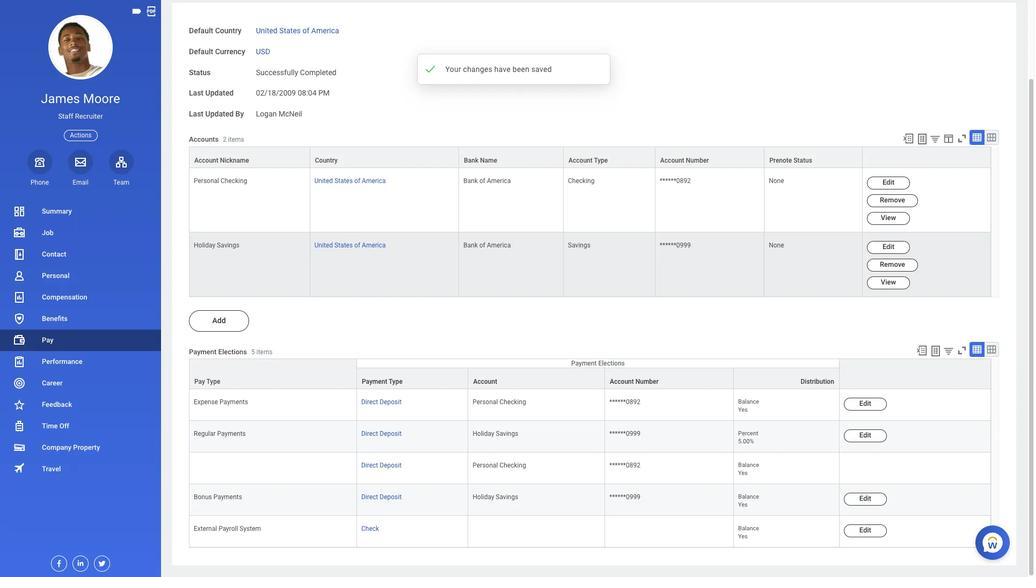 Task type: describe. For each thing, give the bounding box(es) containing it.
direct deposit link for bonus payments
[[362, 494, 402, 501]]

twitter image
[[95, 557, 106, 568]]

accounts
[[189, 135, 219, 143]]

updated for last updated
[[206, 89, 234, 97]]

regular
[[194, 431, 216, 438]]

payment for payment type
[[362, 378, 388, 386]]

0 vertical spatial personal checking
[[194, 177, 247, 185]]

nickname
[[220, 157, 249, 164]]

5
[[251, 348, 255, 356]]

property
[[73, 444, 100, 452]]

payment elections
[[572, 360, 625, 368]]

view for 2nd view button from the top of the page
[[882, 278, 897, 286]]

balance for external payroll system
[[739, 526, 760, 533]]

toolbar for elections
[[912, 342, 1000, 359]]

deposit for bonus payments
[[380, 494, 402, 501]]

none for ******0892
[[769, 177, 785, 185]]

benefits image
[[13, 313, 26, 326]]

add button
[[189, 311, 249, 332]]

account number for the bottommost account number popup button
[[610, 378, 659, 386]]

tag image
[[131, 5, 143, 17]]

add
[[212, 317, 226, 325]]

direct for regular payments
[[362, 431, 378, 438]]

payments for expense payments
[[220, 399, 248, 406]]

country button
[[310, 147, 459, 168]]

external payroll system
[[194, 526, 261, 533]]

time off
[[42, 422, 69, 430]]

by
[[236, 110, 244, 118]]

balance inside row
[[739, 462, 760, 469]]

payment elections 5 items
[[189, 348, 273, 356]]

distribution button
[[734, 369, 840, 389]]

default for default currency
[[189, 47, 213, 56]]

benefits
[[42, 315, 68, 323]]

off
[[59, 422, 69, 430]]

bank name
[[464, 157, 498, 164]]

time off link
[[0, 416, 161, 437]]

fullscreen image
[[957, 345, 969, 357]]

account nickname
[[194, 157, 249, 164]]

items inside accounts 2 items
[[228, 136, 244, 143]]

contact link
[[0, 244, 161, 265]]

default for default country
[[189, 26, 213, 35]]

actions
[[70, 131, 92, 139]]

states inside united states of america link
[[280, 26, 301, 35]]

staff recruiter
[[58, 112, 103, 120]]

expand table image for table image
[[987, 132, 998, 143]]

updated for last updated by
[[206, 110, 234, 118]]

pay for pay
[[42, 336, 53, 344]]

james moore
[[41, 91, 120, 106]]

status element
[[256, 62, 337, 78]]

yes for expense payments
[[739, 407, 748, 414]]

check link
[[362, 526, 379, 533]]

items inside payment elections 5 items
[[257, 348, 273, 356]]

row containing account nickname
[[189, 147, 992, 168]]

accounts 2 items
[[189, 135, 244, 143]]

02/18/2009
[[256, 89, 296, 97]]

account type button
[[564, 147, 655, 168]]

company property image
[[13, 442, 26, 455]]

direct inside row
[[362, 462, 378, 470]]

account number for the topmost account number popup button
[[661, 157, 710, 164]]

bonus
[[194, 494, 212, 501]]

1 remove button from the top
[[868, 194, 919, 207]]

compensation
[[42, 293, 87, 301]]

compensation image
[[13, 291, 26, 304]]

of for united states of america link for checking
[[355, 177, 361, 185]]

time off image
[[13, 420, 26, 433]]

regular payments
[[194, 431, 246, 438]]

last updated by element
[[256, 103, 302, 119]]

pay type column header
[[189, 359, 357, 390]]

company
[[42, 444, 72, 452]]

click to view/edit grid preferences image
[[943, 133, 955, 144]]

usd
[[256, 47, 270, 56]]

pm
[[319, 89, 330, 97]]

payment elections button
[[357, 360, 840, 368]]

expand table image for table icon
[[987, 345, 998, 355]]

expense payments
[[194, 399, 248, 406]]

account for account type 'popup button'
[[569, 157, 593, 164]]

distribution
[[801, 378, 835, 386]]

career link
[[0, 373, 161, 394]]

export to excel image
[[903, 133, 915, 144]]

email button
[[68, 150, 93, 187]]

career image
[[13, 377, 26, 390]]

last updated
[[189, 89, 234, 97]]

states for holiday savings
[[335, 242, 353, 249]]

payments for bonus payments
[[214, 494, 242, 501]]

have
[[495, 65, 511, 74]]

united for holiday savings
[[315, 242, 333, 249]]

company property
[[42, 444, 100, 452]]

******0999 for regular payments
[[610, 431, 641, 438]]

external
[[194, 526, 217, 533]]

02/18/2009 08:04 pm
[[256, 89, 330, 97]]

holiday for regular payments
[[473, 431, 495, 438]]

usd link
[[256, 45, 270, 56]]

phone image
[[32, 156, 47, 169]]

travel
[[42, 465, 61, 473]]

holiday savings for bonus payments
[[473, 494, 519, 501]]

summary link
[[0, 201, 161, 222]]

2 edit row from the top
[[189, 421, 992, 453]]

last updated element
[[256, 82, 330, 98]]

linkedin image
[[73, 557, 85, 568]]

deposit inside row
[[380, 462, 402, 470]]

company property link
[[0, 437, 161, 459]]

fullscreen image
[[957, 133, 969, 144]]

export to worksheets image
[[930, 345, 943, 358]]

bank for checking
[[464, 177, 478, 185]]

time
[[42, 422, 58, 430]]

1 vertical spatial number
[[636, 378, 659, 386]]

expense
[[194, 399, 218, 406]]

recruiter
[[75, 112, 103, 120]]

saved
[[532, 65, 552, 74]]

default country
[[189, 26, 242, 35]]

benefits link
[[0, 308, 161, 330]]

america for savings united states of america link
[[362, 242, 386, 249]]

percent
[[739, 431, 759, 438]]

1 vertical spatial account number button
[[606, 369, 734, 389]]

1 view button from the top
[[868, 212, 911, 225]]

view printable version (pdf) image
[[146, 5, 157, 17]]

deposit for expense payments
[[380, 399, 402, 406]]

export to worksheets image
[[917, 133, 929, 145]]

08:04
[[298, 89, 317, 97]]

team james moore element
[[109, 178, 134, 187]]

personal link
[[0, 265, 161, 287]]

balance yes inside row
[[739, 462, 760, 477]]

your
[[446, 65, 461, 74]]

job link
[[0, 222, 161, 244]]

0 vertical spatial status
[[189, 68, 211, 77]]

bank name button
[[460, 147, 564, 168]]

feedback
[[42, 401, 72, 409]]

2 yes from the top
[[739, 470, 748, 477]]

direct deposit for expense payments
[[362, 399, 402, 406]]

logan
[[256, 110, 277, 118]]

payroll
[[219, 526, 238, 533]]

career
[[42, 379, 63, 387]]

phone
[[31, 179, 49, 186]]

email james moore element
[[68, 178, 93, 187]]

******0892 for the direct deposit link related to expense payments
[[610, 399, 641, 406]]

elections for payment elections
[[599, 360, 625, 368]]

******0999 inside row
[[660, 242, 691, 249]]

0 vertical spatial united
[[256, 26, 278, 35]]

table image
[[972, 345, 983, 355]]

payment type
[[362, 378, 403, 386]]

phone button
[[27, 150, 52, 187]]

system
[[240, 526, 261, 533]]

bank of america for checking
[[464, 177, 511, 185]]

4 edit row from the top
[[189, 517, 992, 548]]

logan mcneil
[[256, 110, 302, 118]]

prenote
[[770, 157, 793, 164]]

direct deposit link for regular payments
[[362, 431, 402, 438]]

2
[[223, 136, 227, 143]]

direct deposit inside row
[[362, 462, 402, 470]]

mcneil
[[279, 110, 302, 118]]

your changes have been saved
[[446, 65, 552, 74]]

row containing direct deposit
[[189, 453, 992, 485]]

notification dialog
[[417, 54, 611, 85]]



Task type: locate. For each thing, give the bounding box(es) containing it.
0 vertical spatial remove
[[881, 196, 906, 204]]

payments right regular
[[217, 431, 246, 438]]

0 vertical spatial updated
[[206, 89, 234, 97]]

united states of america for savings
[[315, 242, 386, 249]]

direct for bonus payments
[[362, 494, 378, 501]]

2 vertical spatial ******0892
[[610, 462, 641, 470]]

items right 2
[[228, 136, 244, 143]]

bonus payments
[[194, 494, 242, 501]]

elections for payment elections 5 items
[[218, 348, 247, 356]]

0 vertical spatial view button
[[868, 212, 911, 225]]

account
[[194, 157, 219, 164], [569, 157, 593, 164], [661, 157, 685, 164], [474, 378, 498, 386], [610, 378, 634, 386]]

edit
[[883, 178, 895, 186], [883, 243, 895, 251], [860, 400, 872, 408], [860, 432, 872, 440], [860, 495, 872, 503], [860, 527, 872, 535]]

select to filter grid data image
[[930, 133, 942, 144], [943, 346, 955, 357]]

1 vertical spatial payment
[[572, 360, 597, 368]]

2 vertical spatial personal checking
[[473, 462, 526, 470]]

0 horizontal spatial status
[[189, 68, 211, 77]]

3 edit row from the top
[[189, 485, 992, 517]]

direct deposit link
[[362, 399, 402, 406], [362, 431, 402, 438], [362, 462, 402, 470], [362, 494, 402, 501]]

items right "5"
[[257, 348, 273, 356]]

0 vertical spatial holiday savings
[[194, 242, 240, 249]]

travel image
[[13, 462, 26, 475]]

deposit for regular payments
[[380, 431, 402, 438]]

personal checking for the direct deposit link related to expense payments
[[473, 399, 526, 406]]

1 default from the top
[[189, 26, 213, 35]]

1 horizontal spatial number
[[686, 157, 710, 164]]

1 vertical spatial pay
[[194, 378, 205, 386]]

1 direct deposit from the top
[[362, 399, 402, 406]]

none for ******0999
[[769, 242, 785, 249]]

3 yes from the top
[[739, 502, 748, 509]]

navigation pane region
[[0, 0, 161, 578]]

holiday inside row
[[194, 242, 216, 249]]

united for personal checking
[[315, 177, 333, 185]]

1 vertical spatial country
[[315, 157, 338, 164]]

2 balance yes from the top
[[739, 462, 760, 477]]

1 vertical spatial account number
[[610, 378, 659, 386]]

job image
[[13, 227, 26, 240]]

1 vertical spatial view button
[[868, 277, 911, 290]]

percent 5.00%
[[739, 431, 759, 446]]

1 expand table image from the top
[[987, 132, 998, 143]]

compensation link
[[0, 287, 161, 308]]

3 deposit from the top
[[380, 462, 402, 470]]

pay up 'expense'
[[194, 378, 205, 386]]

4 balance from the top
[[739, 526, 760, 533]]

1 vertical spatial united states of america
[[315, 177, 386, 185]]

1 vertical spatial states
[[335, 177, 353, 185]]

last up last updated by
[[189, 89, 204, 97]]

row containing payment elections
[[189, 359, 992, 390]]

1 horizontal spatial payment
[[362, 378, 388, 386]]

2 remove from the top
[[881, 261, 906, 269]]

bank of america for savings
[[464, 242, 511, 249]]

2 balance from the top
[[739, 462, 760, 469]]

toolbar for 2
[[898, 130, 1000, 147]]

0 vertical spatial payment
[[189, 348, 217, 356]]

0 vertical spatial items
[[228, 136, 244, 143]]

list
[[0, 201, 161, 480]]

******0892 inside edit row
[[610, 399, 641, 406]]

elections inside popup button
[[599, 360, 625, 368]]

holiday savings for regular payments
[[473, 431, 519, 438]]

0 vertical spatial holiday
[[194, 242, 216, 249]]

type
[[594, 157, 608, 164], [207, 378, 220, 386], [389, 378, 403, 386]]

1 vertical spatial view
[[882, 278, 897, 286]]

edit button
[[868, 177, 911, 190], [868, 241, 911, 254], [845, 398, 888, 411], [845, 430, 888, 443], [845, 493, 888, 506], [845, 525, 888, 538]]

0 vertical spatial payments
[[220, 399, 248, 406]]

0 vertical spatial united states of america link
[[256, 24, 339, 35]]

country
[[215, 26, 242, 35], [315, 157, 338, 164]]

2 updated from the top
[[206, 110, 234, 118]]

toolbar
[[898, 130, 1000, 147], [912, 342, 1000, 359]]

account number button
[[656, 147, 765, 168], [606, 369, 734, 389]]

0 vertical spatial ******0892
[[660, 177, 691, 185]]

4 deposit from the top
[[380, 494, 402, 501]]

pay link
[[0, 330, 161, 351]]

workday assistant region
[[976, 522, 1015, 560]]

performance image
[[13, 356, 26, 369]]

1 view from the top
[[882, 214, 897, 222]]

0 horizontal spatial pay
[[42, 336, 53, 344]]

0 vertical spatial none
[[769, 177, 785, 185]]

updated left by
[[206, 110, 234, 118]]

actions button
[[64, 130, 98, 141]]

edit row
[[189, 390, 992, 421], [189, 421, 992, 453], [189, 485, 992, 517], [189, 517, 992, 548]]

travel link
[[0, 459, 161, 480]]

summary image
[[13, 205, 26, 218]]

1 row from the top
[[189, 147, 992, 168]]

6 row from the top
[[189, 453, 992, 485]]

direct for expense payments
[[362, 399, 378, 406]]

1 vertical spatial united states of america link
[[315, 177, 386, 185]]

feedback image
[[13, 399, 26, 412]]

view team image
[[115, 156, 128, 169]]

row containing payment type
[[189, 368, 992, 390]]

account inside account popup button
[[474, 378, 498, 386]]

currency
[[215, 47, 245, 56]]

contact
[[42, 250, 66, 258]]

0 horizontal spatial number
[[636, 378, 659, 386]]

pay
[[42, 336, 53, 344], [194, 378, 205, 386]]

1 direct deposit link from the top
[[362, 399, 402, 406]]

******0999 for bonus payments
[[610, 494, 641, 501]]

0 vertical spatial pay
[[42, 336, 53, 344]]

name
[[480, 157, 498, 164]]

team
[[113, 179, 129, 186]]

export to excel image
[[917, 345, 928, 357]]

0 horizontal spatial country
[[215, 26, 242, 35]]

2 none from the top
[[769, 242, 785, 249]]

3 direct deposit link from the top
[[362, 462, 402, 470]]

2 row from the top
[[189, 168, 992, 233]]

1 vertical spatial elections
[[599, 360, 625, 368]]

phone james moore element
[[27, 178, 52, 187]]

job
[[42, 229, 54, 237]]

check image
[[424, 63, 437, 76]]

1 vertical spatial updated
[[206, 110, 234, 118]]

balance yes for expense payments
[[739, 399, 760, 414]]

united states of america for checking
[[315, 177, 386, 185]]

last
[[189, 89, 204, 97], [189, 110, 204, 118]]

states for personal checking
[[335, 177, 353, 185]]

payment for payment elections
[[572, 360, 597, 368]]

united states of america link for checking
[[315, 177, 386, 185]]

1 vertical spatial select to filter grid data image
[[943, 346, 955, 357]]

united states of america link for savings
[[315, 242, 386, 249]]

america inside united states of america link
[[312, 26, 339, 35]]

yes
[[739, 407, 748, 414], [739, 470, 748, 477], [739, 502, 748, 509], [739, 534, 748, 541]]

table image
[[972, 132, 983, 143]]

completed
[[300, 68, 337, 77]]

mail image
[[74, 156, 87, 169]]

cell
[[189, 453, 357, 485], [840, 453, 992, 485], [469, 517, 606, 548], [606, 517, 734, 548]]

feedback link
[[0, 394, 161, 416]]

pay down benefits
[[42, 336, 53, 344]]

personal checking for 3rd the direct deposit link from the top of the page
[[473, 462, 526, 470]]

1 last from the top
[[189, 89, 204, 97]]

account type
[[569, 157, 608, 164]]

1 balance from the top
[[739, 399, 760, 406]]

1 horizontal spatial type
[[389, 378, 403, 386]]

summary
[[42, 207, 72, 215]]

2 remove button from the top
[[868, 259, 919, 272]]

0 horizontal spatial elections
[[218, 348, 247, 356]]

of for united states of america link to the top
[[303, 26, 310, 35]]

1 vertical spatial toolbar
[[912, 342, 1000, 359]]

1 vertical spatial status
[[794, 157, 813, 164]]

balance for bonus payments
[[739, 494, 760, 501]]

checking
[[221, 177, 247, 185], [568, 177, 595, 185], [500, 399, 526, 406], [500, 462, 526, 470]]

checking inside edit row
[[500, 399, 526, 406]]

1 vertical spatial personal checking
[[473, 399, 526, 406]]

2 default from the top
[[189, 47, 213, 56]]

payments for regular payments
[[217, 431, 246, 438]]

status up last updated
[[189, 68, 211, 77]]

1 horizontal spatial select to filter grid data image
[[943, 346, 955, 357]]

james
[[41, 91, 80, 106]]

account inside account type 'popup button'
[[569, 157, 593, 164]]

0 horizontal spatial account number
[[610, 378, 659, 386]]

team link
[[109, 150, 134, 187]]

2 deposit from the top
[[380, 431, 402, 438]]

expand table image right table icon
[[987, 345, 998, 355]]

2 vertical spatial united states of america link
[[315, 242, 386, 249]]

select to filter grid data image right export to worksheets image
[[930, 133, 942, 144]]

personal checking inside edit row
[[473, 399, 526, 406]]

type for payment type
[[389, 378, 403, 386]]

performance link
[[0, 351, 161, 373]]

type inside 'popup button'
[[594, 157, 608, 164]]

row
[[189, 147, 992, 168], [189, 168, 992, 233], [189, 233, 992, 297], [189, 359, 992, 390], [189, 368, 992, 390], [189, 453, 992, 485]]

type inside column header
[[207, 378, 220, 386]]

direct deposit for regular payments
[[362, 431, 402, 438]]

0 horizontal spatial select to filter grid data image
[[930, 133, 942, 144]]

0 vertical spatial bank
[[464, 157, 479, 164]]

select to filter grid data image right export to worksheets icon
[[943, 346, 955, 357]]

4 direct deposit link from the top
[[362, 494, 402, 501]]

2 vertical spatial bank
[[464, 242, 478, 249]]

3 direct from the top
[[362, 462, 378, 470]]

1 horizontal spatial status
[[794, 157, 813, 164]]

2 direct from the top
[[362, 431, 378, 438]]

2 direct deposit link from the top
[[362, 431, 402, 438]]

balance for expense payments
[[739, 399, 760, 406]]

items
[[228, 136, 244, 143], [257, 348, 273, 356]]

3 direct deposit from the top
[[362, 462, 402, 470]]

0 horizontal spatial type
[[207, 378, 220, 386]]

1 none from the top
[[769, 177, 785, 185]]

number
[[686, 157, 710, 164], [636, 378, 659, 386]]

bank for savings
[[464, 242, 478, 249]]

successfully completed
[[256, 68, 337, 77]]

0 vertical spatial account number
[[661, 157, 710, 164]]

3 balance yes from the top
[[739, 494, 760, 509]]

1 updated from the top
[[206, 89, 234, 97]]

account for the bottommost account number popup button
[[610, 378, 634, 386]]

4 yes from the top
[[739, 534, 748, 541]]

0 horizontal spatial payment
[[189, 348, 217, 356]]

yes for bonus payments
[[739, 502, 748, 509]]

default currency
[[189, 47, 245, 56]]

balance yes for bonus payments
[[739, 494, 760, 509]]

4 direct deposit from the top
[[362, 494, 402, 501]]

default
[[189, 26, 213, 35], [189, 47, 213, 56]]

type for account type
[[594, 157, 608, 164]]

1 horizontal spatial pay
[[194, 378, 205, 386]]

1 vertical spatial last
[[189, 110, 204, 118]]

1 vertical spatial bank of america
[[464, 242, 511, 249]]

2 horizontal spatial type
[[594, 157, 608, 164]]

1 balance yes from the top
[[739, 399, 760, 414]]

0 vertical spatial select to filter grid data image
[[930, 133, 942, 144]]

default up the default currency at the left
[[189, 26, 213, 35]]

last for last updated by
[[189, 110, 204, 118]]

united states of america link
[[256, 24, 339, 35], [315, 177, 386, 185], [315, 242, 386, 249]]

direct deposit
[[362, 399, 402, 406], [362, 431, 402, 438], [362, 462, 402, 470], [362, 494, 402, 501]]

3 balance from the top
[[739, 494, 760, 501]]

bank inside popup button
[[464, 157, 479, 164]]

moore
[[83, 91, 120, 106]]

bank
[[464, 157, 479, 164], [464, 177, 478, 185], [464, 242, 478, 249]]

4 balance yes from the top
[[739, 526, 760, 541]]

last for last updated
[[189, 89, 204, 97]]

balance
[[739, 399, 760, 406], [739, 462, 760, 469], [739, 494, 760, 501], [739, 526, 760, 533]]

2 view button from the top
[[868, 277, 911, 290]]

expand table image right table image
[[987, 132, 998, 143]]

account for account nickname popup button
[[194, 157, 219, 164]]

holiday savings
[[194, 242, 240, 249], [473, 431, 519, 438], [473, 494, 519, 501]]

1 vertical spatial payments
[[217, 431, 246, 438]]

4 row from the top
[[189, 359, 992, 390]]

0 vertical spatial ******0999
[[660, 242, 691, 249]]

been
[[513, 65, 530, 74]]

list containing summary
[[0, 201, 161, 480]]

updated up last updated by
[[206, 89, 234, 97]]

view for 2nd view button from the bottom
[[882, 214, 897, 222]]

payment for payment elections 5 items
[[189, 348, 217, 356]]

account number
[[661, 157, 710, 164], [610, 378, 659, 386]]

1 deposit from the top
[[380, 399, 402, 406]]

america for united states of america link to the top
[[312, 26, 339, 35]]

type for pay type
[[207, 378, 220, 386]]

5 row from the top
[[189, 368, 992, 390]]

view button
[[868, 212, 911, 225], [868, 277, 911, 290]]

account for the topmost account number popup button
[[661, 157, 685, 164]]

2 view from the top
[[882, 278, 897, 286]]

status
[[189, 68, 211, 77], [794, 157, 813, 164]]

0 vertical spatial last
[[189, 89, 204, 97]]

2 vertical spatial holiday
[[473, 494, 495, 501]]

0 vertical spatial expand table image
[[987, 132, 998, 143]]

select to filter grid data image for 2
[[930, 133, 942, 144]]

1 yes from the top
[[739, 407, 748, 414]]

1 vertical spatial bank
[[464, 177, 478, 185]]

balance yes for external payroll system
[[739, 526, 760, 541]]

2 vertical spatial payment
[[362, 378, 388, 386]]

last down last updated
[[189, 110, 204, 118]]

2 vertical spatial united states of america
[[315, 242, 386, 249]]

status right prenote on the right
[[794, 157, 813, 164]]

2 expand table image from the top
[[987, 345, 998, 355]]

contact image
[[13, 248, 26, 261]]

1 vertical spatial remove
[[881, 261, 906, 269]]

1 vertical spatial united
[[315, 177, 333, 185]]

facebook image
[[52, 557, 63, 568]]

states
[[280, 26, 301, 35], [335, 177, 353, 185], [335, 242, 353, 249]]

pay type button
[[190, 360, 357, 389]]

2 bank of america from the top
[[464, 242, 511, 249]]

direct deposit link for expense payments
[[362, 399, 402, 406]]

2 vertical spatial payments
[[214, 494, 242, 501]]

4 direct from the top
[[362, 494, 378, 501]]

united states of america
[[256, 26, 339, 35], [315, 177, 386, 185], [315, 242, 386, 249]]

2 direct deposit from the top
[[362, 431, 402, 438]]

0 vertical spatial country
[[215, 26, 242, 35]]

america for united states of america link for checking
[[362, 177, 386, 185]]

payments right bonus
[[214, 494, 242, 501]]

0 vertical spatial view
[[882, 214, 897, 222]]

1 vertical spatial holiday savings
[[473, 431, 519, 438]]

pay for pay type
[[194, 378, 205, 386]]

account nickname button
[[190, 147, 310, 168]]

2 vertical spatial states
[[335, 242, 353, 249]]

personal inside the navigation pane region
[[42, 272, 70, 280]]

personal image
[[13, 270, 26, 283]]

0 vertical spatial states
[[280, 26, 301, 35]]

account button
[[469, 369, 605, 389]]

0 vertical spatial bank of america
[[464, 177, 511, 185]]

1 vertical spatial holiday
[[473, 431, 495, 438]]

account inside account nickname popup button
[[194, 157, 219, 164]]

1 vertical spatial ******0892
[[610, 399, 641, 406]]

country inside popup button
[[315, 157, 338, 164]]

0 vertical spatial elections
[[218, 348, 247, 356]]

1 bank of america from the top
[[464, 177, 511, 185]]

1 edit row from the top
[[189, 390, 992, 421]]

1 vertical spatial remove button
[[868, 259, 919, 272]]

0 horizontal spatial items
[[228, 136, 244, 143]]

1 horizontal spatial elections
[[599, 360, 625, 368]]

email
[[73, 179, 89, 186]]

0 vertical spatial united states of america
[[256, 26, 339, 35]]

direct deposit for bonus payments
[[362, 494, 402, 501]]

1 vertical spatial items
[[257, 348, 273, 356]]

of
[[303, 26, 310, 35], [355, 177, 361, 185], [480, 177, 486, 185], [355, 242, 361, 249], [480, 242, 486, 249]]

elections
[[218, 348, 247, 356], [599, 360, 625, 368]]

2 vertical spatial holiday savings
[[473, 494, 519, 501]]

3 row from the top
[[189, 233, 992, 297]]

payments right 'expense'
[[220, 399, 248, 406]]

pay inside popup button
[[194, 378, 205, 386]]

default down default country
[[189, 47, 213, 56]]

holiday savings inside row
[[194, 242, 240, 249]]

2 vertical spatial united
[[315, 242, 333, 249]]

5.00%
[[739, 439, 755, 446]]

2 last from the top
[[189, 110, 204, 118]]

1 horizontal spatial country
[[315, 157, 338, 164]]

1 vertical spatial ******0999
[[610, 431, 641, 438]]

select to filter grid data image for elections
[[943, 346, 955, 357]]

of for savings united states of america link
[[355, 242, 361, 249]]

1 horizontal spatial account number
[[661, 157, 710, 164]]

last updated by
[[189, 110, 244, 118]]

1 direct from the top
[[362, 399, 378, 406]]

1 vertical spatial none
[[769, 242, 785, 249]]

1 horizontal spatial items
[[257, 348, 273, 356]]

holiday for bonus payments
[[473, 494, 495, 501]]

0 vertical spatial default
[[189, 26, 213, 35]]

0 vertical spatial toolbar
[[898, 130, 1000, 147]]

2 vertical spatial ******0999
[[610, 494, 641, 501]]

yes for external payroll system
[[739, 534, 748, 541]]

status inside 'popup button'
[[794, 157, 813, 164]]

updated
[[206, 89, 234, 97], [206, 110, 234, 118]]

payments
[[220, 399, 248, 406], [217, 431, 246, 438], [214, 494, 242, 501]]

1 remove from the top
[[881, 196, 906, 204]]

******0892 for 3rd the direct deposit link from the top of the page
[[610, 462, 641, 470]]

0 vertical spatial number
[[686, 157, 710, 164]]

prenote status button
[[765, 147, 863, 168]]

staff
[[58, 112, 73, 120]]

2 horizontal spatial payment
[[572, 360, 597, 368]]

1 vertical spatial expand table image
[[987, 345, 998, 355]]

0 vertical spatial remove button
[[868, 194, 919, 207]]

1 vertical spatial default
[[189, 47, 213, 56]]

successfully
[[256, 68, 298, 77]]

expand table image
[[987, 132, 998, 143], [987, 345, 998, 355]]

pay image
[[13, 334, 26, 347]]

0 vertical spatial account number button
[[656, 147, 765, 168]]

pay inside the navigation pane region
[[42, 336, 53, 344]]



Task type: vqa. For each thing, say whether or not it's contained in the screenshot.
_Report_Design_03_08_2024.pdf
no



